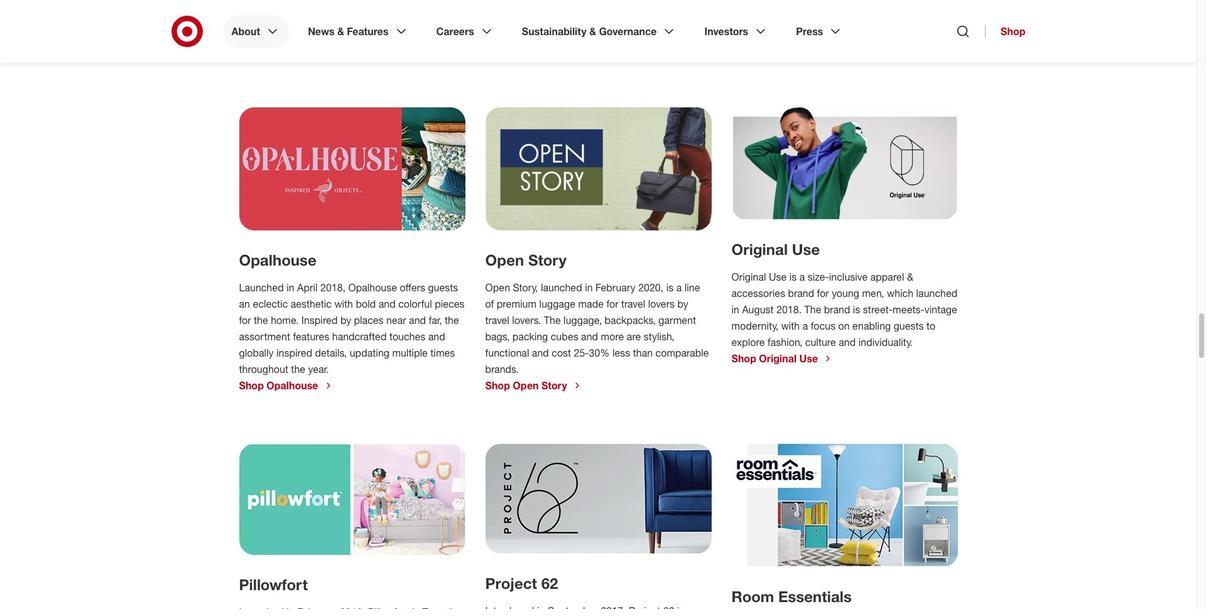 Task type: locate. For each thing, give the bounding box(es) containing it.
&
[[337, 25, 344, 38], [589, 25, 596, 38], [907, 271, 913, 283]]

2 horizontal spatial the
[[445, 314, 459, 327]]

and down packing
[[532, 347, 549, 359]]

and down on
[[839, 336, 856, 349]]

on
[[838, 320, 850, 332]]

a
[[800, 271, 805, 283], [676, 281, 682, 294], [803, 320, 808, 332]]

opalhouse
[[239, 251, 316, 270], [348, 282, 397, 294], [267, 380, 318, 392]]

opalhouse up launched
[[239, 251, 316, 270]]

and inside the "original use is a size-inclusive apparel & accessories brand for young men, which launched in august 2018. the brand is street-meets-vintage modernity, with a focus on enabling guests to explore fashion, culture and individuality. shop original use"
[[839, 336, 856, 349]]

apparel
[[871, 271, 904, 283]]

0 vertical spatial with
[[334, 298, 353, 310]]

1 horizontal spatial brand
[[824, 303, 850, 316]]

premium
[[497, 298, 537, 310]]

open down brands.
[[513, 379, 539, 392]]

0 vertical spatial travel
[[621, 298, 645, 310]]

cost
[[552, 347, 571, 359]]

a left size-
[[800, 271, 805, 283]]

story down cost at the bottom of the page
[[542, 379, 567, 392]]

lovers.
[[512, 314, 541, 327]]

use down culture
[[800, 352, 818, 365]]

guests down meets-
[[894, 320, 924, 332]]

eclectic
[[253, 298, 288, 310]]

pantry
[[303, 21, 334, 33]]

in
[[585, 281, 593, 294], [287, 282, 294, 294], [732, 303, 739, 316]]

1 horizontal spatial guests
[[894, 320, 924, 332]]

0 vertical spatial use
[[792, 240, 820, 259]]

about
[[232, 25, 260, 38]]

original use
[[732, 240, 820, 259]]

1 vertical spatial use
[[769, 271, 787, 283]]

0 vertical spatial original
[[732, 240, 788, 259]]

for
[[817, 287, 829, 300], [607, 298, 619, 310], [239, 314, 251, 327]]

for down february
[[607, 298, 619, 310]]

times
[[431, 347, 455, 359]]

1 horizontal spatial in
[[585, 281, 593, 294]]

brand up on
[[824, 303, 850, 316]]

street-
[[863, 303, 893, 316]]

near
[[386, 314, 406, 327]]

launched up vintage
[[916, 287, 958, 300]]

story,
[[513, 281, 538, 294]]

inspired
[[301, 314, 338, 327]]

1 vertical spatial original
[[732, 271, 766, 283]]

1 horizontal spatial the
[[805, 303, 821, 316]]

travel up the bags,
[[485, 314, 509, 327]]

1 vertical spatial by
[[341, 314, 351, 327]]

lovers
[[648, 298, 675, 310]]

news
[[308, 25, 335, 38]]

in left august
[[732, 303, 739, 316]]

1 horizontal spatial travel
[[621, 298, 645, 310]]

brand
[[788, 287, 814, 300], [824, 303, 850, 316]]

press
[[796, 25, 823, 38]]

guests up pieces
[[428, 282, 458, 294]]

1 vertical spatial travel
[[485, 314, 509, 327]]

line
[[685, 281, 700, 294]]

1 vertical spatial with
[[781, 320, 800, 332]]

room essentials
[[732, 587, 852, 606]]

sustainability & governance link
[[513, 15, 686, 48]]

& for news
[[337, 25, 344, 38]]

launched
[[541, 281, 582, 294], [916, 287, 958, 300]]

& left governance
[[589, 25, 596, 38]]

garment
[[659, 314, 696, 327]]

1 vertical spatial guests
[[894, 320, 924, 332]]

1 horizontal spatial for
[[607, 298, 619, 310]]

1 vertical spatial opalhouse
[[348, 282, 397, 294]]

and up near
[[379, 298, 396, 310]]

inclusive
[[829, 271, 868, 283]]

the
[[254, 314, 268, 327], [445, 314, 459, 327], [291, 363, 305, 376]]

the down pieces
[[445, 314, 459, 327]]

with down 2018.
[[781, 320, 800, 332]]

a left the "line"
[[676, 281, 682, 294]]

room
[[732, 587, 774, 606]]

2 vertical spatial original
[[759, 352, 797, 365]]

graphical user interface image
[[239, 444, 465, 555]]

0 vertical spatial opalhouse
[[239, 251, 316, 270]]

0 horizontal spatial with
[[334, 298, 353, 310]]

is up lovers
[[666, 281, 674, 294]]

by up handcrafted
[[341, 314, 351, 327]]

0 vertical spatial open
[[485, 251, 524, 269]]

with inside the "original use is a size-inclusive apparel & accessories brand for young men, which launched in august 2018. the brand is street-meets-vintage modernity, with a focus on enabling guests to explore fashion, culture and individuality. shop original use"
[[781, 320, 800, 332]]

backpacks,
[[605, 314, 656, 327]]

a inside open story, launched in february 2020, is a line of premium luggage made for travel lovers by travel lovers. the luggage, backpacks, garment bags, packing cubes and more are stylish, functional and cost 25-30% less than comparable brands. shop open story
[[676, 281, 682, 294]]

luggage
[[539, 298, 575, 310]]

brand up 2018.
[[788, 287, 814, 300]]

is
[[790, 271, 797, 283], [666, 281, 674, 294], [853, 303, 860, 316]]

2 horizontal spatial &
[[907, 271, 913, 283]]

with
[[334, 298, 353, 310], [781, 320, 800, 332]]

0 vertical spatial story
[[528, 251, 567, 269]]

for down size-
[[817, 287, 829, 300]]

more
[[601, 330, 624, 343]]

open up the story,
[[485, 251, 524, 269]]

guests
[[428, 282, 458, 294], [894, 320, 924, 332]]

news & features
[[308, 25, 389, 38]]

opalhouse down year.
[[267, 380, 318, 392]]

0 vertical spatial brand
[[788, 287, 814, 300]]

governance
[[599, 25, 657, 38]]

sustainability & governance
[[522, 25, 657, 38]]

& up which
[[907, 271, 913, 283]]

a man in a green jacket image
[[732, 108, 958, 220]]

0 horizontal spatial guests
[[428, 282, 458, 294]]

in up the made
[[585, 281, 593, 294]]

original for original use
[[732, 240, 788, 259]]

for down an
[[239, 314, 251, 327]]

1 horizontal spatial launched
[[916, 287, 958, 300]]

0 horizontal spatial in
[[287, 282, 294, 294]]

2018.
[[777, 303, 802, 316]]

0 vertical spatial guests
[[428, 282, 458, 294]]

1 vertical spatial open
[[485, 281, 510, 294]]

1 vertical spatial brand
[[824, 303, 850, 316]]

0 horizontal spatial by
[[341, 314, 351, 327]]

is down young
[[853, 303, 860, 316]]

open
[[485, 251, 524, 269], [485, 281, 510, 294], [513, 379, 539, 392]]

whiteboard image
[[485, 444, 712, 554]]

launched up luggage
[[541, 281, 582, 294]]

by
[[678, 298, 688, 310], [341, 314, 351, 327]]

opalhouse up bold
[[348, 282, 397, 294]]

shop
[[239, 21, 264, 33], [1001, 25, 1026, 38], [732, 352, 756, 365], [485, 379, 510, 392], [239, 380, 264, 392]]

0 horizontal spatial for
[[239, 314, 251, 327]]

with down 2018,
[[334, 298, 353, 310]]

0 horizontal spatial the
[[544, 314, 561, 327]]

april
[[297, 282, 318, 294]]

the down inspired
[[291, 363, 305, 376]]

the down luggage
[[544, 314, 561, 327]]

story
[[528, 251, 567, 269], [542, 379, 567, 392]]

travel up backpacks,
[[621, 298, 645, 310]]

& right news
[[337, 25, 344, 38]]

2 horizontal spatial in
[[732, 303, 739, 316]]

by up garment
[[678, 298, 688, 310]]

open up of
[[485, 281, 510, 294]]

to
[[927, 320, 936, 332]]

use up the accessories
[[769, 271, 787, 283]]

is left size-
[[790, 271, 797, 283]]

0 horizontal spatial brand
[[788, 287, 814, 300]]

2 horizontal spatial for
[[817, 287, 829, 300]]

individuality.
[[859, 336, 913, 349]]

0 horizontal spatial launched
[[541, 281, 582, 294]]

throughout
[[239, 363, 288, 376]]

0 horizontal spatial is
[[666, 281, 674, 294]]

culture
[[805, 336, 836, 349]]

than
[[633, 347, 653, 359]]

by inside open story, launched in february 2020, is a line of premium luggage made for travel lovers by travel lovers. the luggage, backpacks, garment bags, packing cubes and more are stylish, functional and cost 25-30% less than comparable brands. shop open story
[[678, 298, 688, 310]]

project 62
[[485, 574, 558, 593]]

the up focus
[[805, 303, 821, 316]]

0 horizontal spatial &
[[337, 25, 344, 38]]

use up size-
[[792, 240, 820, 259]]

and down luggage,
[[581, 330, 598, 343]]

1 vertical spatial story
[[542, 379, 567, 392]]

in inside open story, launched in february 2020, is a line of premium luggage made for travel lovers by travel lovers. the luggage, backpacks, garment bags, packing cubes and more are stylish, functional and cost 25-30% less than comparable brands. shop open story
[[585, 281, 593, 294]]

the inside the "original use is a size-inclusive apparel & accessories brand for young men, which launched in august 2018. the brand is street-meets-vintage modernity, with a focus on enabling guests to explore fashion, culture and individuality. shop original use"
[[805, 303, 821, 316]]

shop market pantry
[[239, 21, 334, 33]]

the
[[805, 303, 821, 316], [544, 314, 561, 327]]

1 horizontal spatial &
[[589, 25, 596, 38]]

in left april
[[287, 282, 294, 294]]

0 vertical spatial by
[[678, 298, 688, 310]]

launched in april 2018, opalhouse offers guests an eclectic aesthetic with bold and colorful pieces for the home. inspired by places near and far, the assortment features handcrafted touches and globally inspired details, updating multiple times throughout the year. shop opalhouse
[[239, 282, 465, 392]]

far,
[[429, 314, 442, 327]]

1 horizontal spatial with
[[781, 320, 800, 332]]

the down eclectic
[[254, 314, 268, 327]]

1 horizontal spatial by
[[678, 298, 688, 310]]

shop inside 'launched in april 2018, opalhouse offers guests an eclectic aesthetic with bold and colorful pieces for the home. inspired by places near and far, the assortment features handcrafted touches and globally inspired details, updating multiple times throughout the year. shop opalhouse'
[[239, 380, 264, 392]]

about link
[[223, 15, 289, 48]]

original
[[732, 240, 788, 259], [732, 271, 766, 283], [759, 352, 797, 365]]

62
[[541, 574, 558, 593]]

story up the story,
[[528, 251, 567, 269]]



Task type: describe. For each thing, give the bounding box(es) containing it.
vintage
[[925, 303, 957, 316]]

touches
[[389, 331, 426, 343]]

open story, launched in february 2020, is a line of premium luggage made for travel lovers by travel lovers. the luggage, backpacks, garment bags, packing cubes and more are stylish, functional and cost 25-30% less than comparable brands. shop open story
[[485, 281, 709, 392]]

open for open story, launched in february 2020, is a line of premium luggage made for travel lovers by travel lovers. the luggage, backpacks, garment bags, packing cubes and more are stylish, functional and cost 25-30% less than comparable brands. shop open story
[[485, 281, 510, 294]]

2 vertical spatial open
[[513, 379, 539, 392]]

packing
[[513, 330, 548, 343]]

accessories
[[732, 287, 785, 300]]

globally
[[239, 347, 274, 359]]

modernity,
[[732, 320, 779, 332]]

men,
[[862, 287, 884, 300]]

by inside 'launched in april 2018, opalhouse offers guests an eclectic aesthetic with bold and colorful pieces for the home. inspired by places near and far, the assortment features handcrafted touches and globally inspired details, updating multiple times throughout the year. shop opalhouse'
[[341, 314, 351, 327]]

brands.
[[485, 363, 519, 376]]

details,
[[315, 347, 347, 359]]

original use is a size-inclusive apparel & accessories brand for young men, which launched in august 2018. the brand is street-meets-vintage modernity, with a focus on enabling guests to explore fashion, culture and individuality. shop original use
[[732, 271, 958, 365]]

market
[[267, 21, 300, 33]]

colorful
[[398, 298, 432, 310]]

2 vertical spatial use
[[800, 352, 818, 365]]

careers link
[[428, 15, 503, 48]]

and down far,
[[428, 331, 445, 343]]

1 horizontal spatial is
[[790, 271, 797, 283]]

pieces
[[435, 298, 465, 310]]

less
[[613, 347, 630, 359]]

bags,
[[485, 330, 510, 343]]

features
[[347, 25, 389, 38]]

a left focus
[[803, 320, 808, 332]]

year.
[[308, 363, 329, 376]]

cubes
[[551, 330, 578, 343]]

functional
[[485, 347, 529, 359]]

which
[[887, 287, 914, 300]]

august
[[742, 303, 774, 316]]

young
[[832, 287, 859, 300]]

original for original use is a size-inclusive apparel & accessories brand for young men, which launched in august 2018. the brand is street-meets-vintage modernity, with a focus on enabling guests to explore fashion, culture and individuality. shop original use
[[732, 271, 766, 283]]

an
[[239, 298, 250, 310]]

2020,
[[638, 281, 664, 294]]

stylish,
[[644, 330, 675, 343]]

careers
[[436, 25, 474, 38]]

launched
[[239, 282, 284, 294]]

made
[[578, 298, 604, 310]]

pillowfort
[[239, 575, 308, 594]]

0 horizontal spatial the
[[254, 314, 268, 327]]

enabling
[[853, 320, 891, 332]]

home.
[[271, 314, 299, 327]]

& inside the "original use is a size-inclusive apparel & accessories brand for young men, which launched in august 2018. the brand is street-meets-vintage modernity, with a focus on enabling guests to explore fashion, culture and individuality. shop original use"
[[907, 271, 913, 283]]

shop opalhouse link
[[239, 380, 333, 392]]

news & features link
[[299, 15, 418, 48]]

open for open story
[[485, 251, 524, 269]]

is inside open story, launched in february 2020, is a line of premium luggage made for travel lovers by travel lovers. the luggage, backpacks, garment bags, packing cubes and more are stylish, functional and cost 25-30% less than comparable brands. shop open story
[[666, 281, 674, 294]]

25-
[[574, 347, 589, 359]]

explore
[[732, 336, 765, 349]]

shop inside the "original use is a size-inclusive apparel & accessories brand for young men, which launched in august 2018. the brand is street-meets-vintage modernity, with a focus on enabling guests to explore fashion, culture and individuality. shop original use"
[[732, 352, 756, 365]]

2 horizontal spatial is
[[853, 303, 860, 316]]

open story
[[485, 251, 567, 269]]

shop inside open story, launched in february 2020, is a line of premium luggage made for travel lovers by travel lovers. the luggage, backpacks, garment bags, packing cubes and more are stylish, functional and cost 25-30% less than comparable brands. shop open story
[[485, 379, 510, 392]]

& for sustainability
[[589, 25, 596, 38]]

1 horizontal spatial the
[[291, 363, 305, 376]]

story inside open story, launched in february 2020, is a line of premium luggage made for travel lovers by travel lovers. the luggage, backpacks, garment bags, packing cubes and more are stylish, functional and cost 25-30% less than comparable brands. shop open story
[[542, 379, 567, 392]]

launched inside the "original use is a size-inclusive apparel & accessories brand for young men, which launched in august 2018. the brand is street-meets-vintage modernity, with a focus on enabling guests to explore fashion, culture and individuality. shop original use"
[[916, 287, 958, 300]]

in inside the "original use is a size-inclusive apparel & accessories brand for young men, which launched in august 2018. the brand is street-meets-vintage modernity, with a focus on enabling guests to explore fashion, culture and individuality. shop original use"
[[732, 303, 739, 316]]

shop open story link
[[485, 379, 582, 392]]

shop original use link
[[732, 352, 833, 365]]

aesthetic
[[291, 298, 332, 310]]

use for original use is a size-inclusive apparel & accessories brand for young men, which launched in august 2018. the brand is street-meets-vintage modernity, with a focus on enabling guests to explore fashion, culture and individuality. shop original use
[[769, 271, 787, 283]]

a person holding a suitcase image
[[485, 108, 712, 230]]

in inside 'launched in april 2018, opalhouse offers guests an eclectic aesthetic with bold and colorful pieces for the home. inspired by places near and far, the assortment features handcrafted touches and globally inspired details, updating multiple times throughout the year. shop opalhouse'
[[287, 282, 294, 294]]

focus
[[811, 320, 836, 332]]

2 vertical spatial opalhouse
[[267, 380, 318, 392]]

a room with a chair and a lamp image
[[732, 444, 958, 567]]

places
[[354, 314, 384, 327]]

fashion,
[[768, 336, 803, 349]]

offers
[[400, 282, 425, 294]]

and down the colorful at left
[[409, 314, 426, 327]]

shop link
[[985, 25, 1026, 38]]

investors
[[705, 25, 748, 38]]

investors link
[[696, 15, 777, 48]]

handcrafted
[[332, 331, 387, 343]]

project
[[485, 574, 537, 593]]

assortment features
[[239, 331, 329, 343]]

luggage,
[[564, 314, 602, 327]]

launched inside open story, launched in february 2020, is a line of premium luggage made for travel lovers by travel lovers. the luggage, backpacks, garment bags, packing cubes and more are stylish, functional and cost 25-30% less than comparable brands. shop open story
[[541, 281, 582, 294]]

essentials
[[778, 587, 852, 606]]

press link
[[787, 15, 852, 48]]

guests inside 'launched in april 2018, opalhouse offers guests an eclectic aesthetic with bold and colorful pieces for the home. inspired by places near and far, the assortment features handcrafted touches and globally inspired details, updating multiple times throughout the year. shop opalhouse'
[[428, 282, 458, 294]]

with inside 'launched in april 2018, opalhouse offers guests an eclectic aesthetic with bold and colorful pieces for the home. inspired by places near and far, the assortment features handcrafted touches and globally inspired details, updating multiple times throughout the year. shop opalhouse'
[[334, 298, 353, 310]]

february
[[596, 281, 636, 294]]

guests inside the "original use is a size-inclusive apparel & accessories brand for young men, which launched in august 2018. the brand is street-meets-vintage modernity, with a focus on enabling guests to explore fashion, culture and individuality. shop original use"
[[894, 320, 924, 332]]

multiple
[[392, 347, 428, 359]]

comparable
[[656, 347, 709, 359]]

bold
[[356, 298, 376, 310]]

of
[[485, 298, 494, 310]]

text image
[[239, 108, 465, 231]]

meets-
[[893, 303, 925, 316]]

updating
[[350, 347, 390, 359]]

for inside 'launched in april 2018, opalhouse offers guests an eclectic aesthetic with bold and colorful pieces for the home. inspired by places near and far, the assortment features handcrafted touches and globally inspired details, updating multiple times throughout the year. shop opalhouse'
[[239, 314, 251, 327]]

0 horizontal spatial travel
[[485, 314, 509, 327]]

the inside open story, launched in february 2020, is a line of premium luggage made for travel lovers by travel lovers. the luggage, backpacks, garment bags, packing cubes and more are stylish, functional and cost 25-30% less than comparable brands. shop open story
[[544, 314, 561, 327]]

size-
[[808, 271, 829, 283]]

2018,
[[320, 282, 346, 294]]

30%
[[589, 347, 610, 359]]

use for original use
[[792, 240, 820, 259]]

for inside the "original use is a size-inclusive apparel & accessories brand for young men, which launched in august 2018. the brand is street-meets-vintage modernity, with a focus on enabling guests to explore fashion, culture and individuality. shop original use"
[[817, 287, 829, 300]]

inspired
[[276, 347, 312, 359]]

sustainability
[[522, 25, 587, 38]]

for inside open story, launched in february 2020, is a line of premium luggage made for travel lovers by travel lovers. the luggage, backpacks, garment bags, packing cubes and more are stylish, functional and cost 25-30% less than comparable brands. shop open story
[[607, 298, 619, 310]]



Task type: vqa. For each thing, say whether or not it's contained in the screenshot.
modernity, in the right of the page
yes



